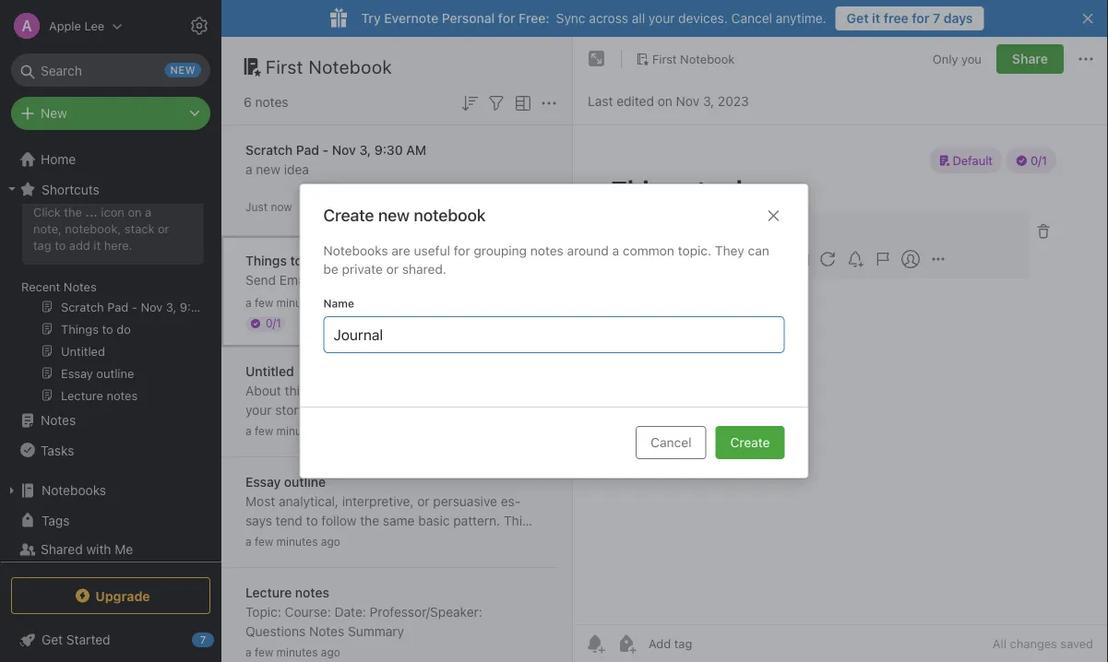 Task type: locate. For each thing, give the bounding box(es) containing it.
1 vertical spatial ...
[[376, 442, 387, 457]]

0 vertical spatial the
[[64, 205, 82, 219]]

the down the shortcuts
[[64, 205, 82, 219]]

... inside about this template: got a lot of characters in your story or novel? here's an easy way to re member who's who. add details like age, rela tionship to your hero, ...
[[376, 442, 387, 457]]

your inside group
[[59, 184, 85, 198]]

6
[[244, 95, 252, 110]]

0 horizontal spatial new
[[256, 162, 281, 177]]

ago down date:
[[321, 647, 341, 660]]

1 horizontal spatial add
[[368, 422, 392, 438]]

it inside icon on a note, notebook, stack or tag to add it here.
[[94, 238, 101, 252]]

2 ago from the top
[[321, 425, 341, 438]]

outline
[[284, 475, 326, 490]]

settings image
[[188, 15, 211, 37]]

1 horizontal spatial ...
[[349, 553, 360, 568]]

to left do
[[290, 253, 303, 269]]

4 minutes from the top
[[277, 647, 318, 660]]

... right hero,
[[376, 442, 387, 457]]

cancel left create 'button'
[[651, 435, 692, 451]]

1 horizontal spatial notebooks
[[324, 243, 388, 259]]

few up outlines
[[255, 536, 274, 549]]

grouping
[[474, 243, 527, 259]]

notebook down try
[[309, 55, 393, 77]]

0 vertical spatial add
[[33, 184, 56, 198]]

1 vertical spatial notes
[[531, 243, 564, 259]]

create inside 'button'
[[731, 435, 771, 451]]

on up stack in the left top of the page
[[128, 205, 142, 219]]

for inside most analytical, interpretive, or persuasive es says tend to follow the same basic pattern. this structure should help you formulate effective outlines for most ...
[[296, 553, 313, 568]]

ago for says
[[321, 536, 341, 549]]

recent
[[21, 280, 60, 294]]

notebooks up private
[[324, 243, 388, 259]]

ago up most
[[321, 536, 341, 549]]

... down 'help'
[[349, 553, 360, 568]]

here.
[[104, 238, 133, 252]]

0 horizontal spatial nov
[[332, 143, 356, 158]]

first
[[653, 52, 677, 66], [266, 55, 304, 77]]

shortcut
[[114, 184, 163, 198]]

0 vertical spatial 3,
[[704, 94, 715, 109]]

common
[[623, 243, 675, 259]]

0 horizontal spatial create
[[324, 205, 374, 225]]

1 vertical spatial cancel
[[651, 435, 692, 451]]

0 horizontal spatial 3,
[[360, 143, 371, 158]]

notes up course:
[[295, 586, 330, 601]]

a few minutes ago for says
[[246, 536, 341, 549]]

add down 'here's' at left
[[368, 422, 392, 438]]

1 horizontal spatial on
[[658, 94, 673, 109]]

a left the lot
[[395, 384, 402, 399]]

2 horizontal spatial notes
[[531, 243, 564, 259]]

minutes for says
[[277, 536, 318, 549]]

a few minutes ago down 'questions'
[[246, 647, 341, 660]]

2 a few minutes ago from the top
[[246, 425, 341, 438]]

to down analytical, on the bottom left of the page
[[306, 514, 318, 529]]

notes right recent
[[64, 280, 97, 294]]

0 vertical spatial it
[[873, 11, 881, 26]]

3 minutes from the top
[[277, 536, 318, 549]]

0 horizontal spatial notes
[[255, 95, 289, 110]]

first up last edited on nov 3, 2023
[[653, 52, 677, 66]]

it right get
[[873, 11, 881, 26]]

a down scratch
[[246, 162, 253, 177]]

1 vertical spatial add
[[368, 422, 392, 438]]

close image
[[763, 205, 785, 227]]

0 horizontal spatial add
[[33, 184, 56, 198]]

1 vertical spatial 3,
[[360, 143, 371, 158]]

it inside button
[[873, 11, 881, 26]]

on inside note window element
[[658, 94, 673, 109]]

1 vertical spatial on
[[128, 205, 142, 219]]

novel?
[[325, 403, 363, 418]]

your down who's on the bottom left
[[312, 442, 338, 457]]

notes up tasks
[[41, 413, 76, 428]]

nov inside the scratch pad - nov 3, 9:30 am a new idea
[[332, 143, 356, 158]]

1 vertical spatial notes
[[41, 413, 76, 428]]

1 vertical spatial create
[[731, 435, 771, 451]]

3, inside note window element
[[704, 94, 715, 109]]

few down 'questions'
[[255, 647, 274, 660]]

notes inside the 'notebooks are useful for grouping notes around a common topic. they can be private or shared.'
[[531, 243, 564, 259]]

4 a few minutes ago from the top
[[246, 647, 341, 660]]

notebooks inside the 'notebooks are useful for grouping notes around a common topic. they can be private or shared.'
[[324, 243, 388, 259]]

new inside the scratch pad - nov 3, 9:30 am a new idea
[[256, 162, 281, 177]]

be
[[324, 262, 339, 277]]

cancel right devices.
[[732, 11, 773, 26]]

your down about
[[246, 403, 272, 418]]

the
[[64, 205, 82, 219], [360, 514, 380, 529]]

1 horizontal spatial it
[[873, 11, 881, 26]]

notes right 6
[[255, 95, 289, 110]]

4 few from the top
[[255, 647, 274, 660]]

nov right the -
[[332, 143, 356, 158]]

1 horizontal spatial create
[[731, 435, 771, 451]]

last
[[588, 94, 614, 109]]

on right edited
[[658, 94, 673, 109]]

0 vertical spatial nov
[[677, 94, 700, 109]]

a down 'questions'
[[246, 647, 252, 660]]

few up 0/1
[[255, 297, 274, 310]]

create right cancel button
[[731, 435, 771, 451]]

like
[[438, 422, 458, 438]]

or inside about this template: got a lot of characters in your story or novel? here's an easy way to re member who's who. add details like age, rela tionship to your hero, ...
[[309, 403, 321, 418]]

the down "interpretive,"
[[360, 514, 380, 529]]

first inside note list element
[[266, 55, 304, 77]]

0 vertical spatial notes
[[255, 95, 289, 110]]

add inside group
[[33, 184, 56, 198]]

minutes down 'questions'
[[277, 647, 318, 660]]

notes down course:
[[309, 625, 345, 640]]

notes left around
[[531, 243, 564, 259]]

for inside the 'notebooks are useful for grouping notes around a common topic. they can be private or shared.'
[[454, 243, 471, 259]]

notes link
[[0, 406, 213, 436]]

just
[[246, 201, 268, 214]]

a few minutes ago down email
[[246, 297, 341, 310]]

1 ago from the top
[[321, 297, 341, 310]]

1 vertical spatial nov
[[332, 143, 356, 158]]

... up notebook,
[[85, 205, 98, 219]]

0 horizontal spatial on
[[128, 205, 142, 219]]

0 horizontal spatial notebooks
[[42, 483, 106, 499]]

1 horizontal spatial 3,
[[704, 94, 715, 109]]

1 horizontal spatial new
[[379, 205, 410, 225]]

days
[[944, 11, 974, 26]]

shared with me link
[[0, 536, 213, 565]]

notebooks link
[[0, 476, 213, 506]]

Note Editor text field
[[573, 126, 1109, 625]]

things to do
[[246, 253, 322, 269]]

sync
[[557, 11, 586, 26]]

member
[[246, 403, 517, 438]]

date:
[[335, 605, 366, 621]]

2023
[[718, 94, 750, 109]]

0 vertical spatial notebooks
[[324, 243, 388, 259]]

of
[[424, 384, 436, 399]]

or inside most analytical, interpretive, or persuasive es says tend to follow the same basic pattern. this structure should help you formulate effective outlines for most ...
[[418, 494, 430, 510]]

to down who's on the bottom left
[[297, 442, 308, 457]]

name
[[324, 297, 355, 310]]

new up are
[[379, 205, 410, 225]]

0 vertical spatial on
[[658, 94, 673, 109]]

on inside icon on a note, notebook, stack or tag to add it here.
[[128, 205, 142, 219]]

who's
[[298, 422, 333, 438]]

a down about
[[246, 425, 252, 438]]

notebook down devices.
[[681, 52, 735, 66]]

or up the basic in the bottom left of the page
[[418, 494, 430, 510]]

0 horizontal spatial it
[[94, 238, 101, 252]]

tionship
[[246, 422, 519, 457]]

for for 7
[[913, 11, 930, 26]]

first notebook down try
[[266, 55, 393, 77]]

0 vertical spatial cancel
[[732, 11, 773, 26]]

3, left 2023
[[704, 94, 715, 109]]

to inside most analytical, interpretive, or persuasive es says tend to follow the same basic pattern. this structure should help you formulate effective outlines for most ...
[[306, 514, 318, 529]]

minutes down tend
[[277, 536, 318, 549]]

notebooks up tags
[[42, 483, 106, 499]]

1 horizontal spatial first
[[653, 52, 677, 66]]

a few minutes ago down tend
[[246, 536, 341, 549]]

0 horizontal spatial notebook
[[309, 55, 393, 77]]

are
[[392, 243, 411, 259]]

group
[[0, 166, 213, 414]]

3 a few minutes ago from the top
[[246, 536, 341, 549]]

3, left 9:30
[[360, 143, 371, 158]]

only you
[[933, 52, 982, 66]]

pad
[[296, 143, 319, 158]]

a down send
[[246, 297, 252, 310]]

0 vertical spatial create
[[324, 205, 374, 225]]

or inside icon on a note, notebook, stack or tag to add it here.
[[158, 221, 169, 235]]

few for says
[[255, 536, 274, 549]]

new down scratch
[[256, 162, 281, 177]]

notebook inside button
[[681, 52, 735, 66]]

a inside icon on a note, notebook, stack or tag to add it here.
[[145, 205, 152, 219]]

2 few from the top
[[255, 425, 274, 438]]

for left most
[[296, 553, 313, 568]]

a right around
[[613, 243, 620, 259]]

3, for 2023
[[704, 94, 715, 109]]

a few minutes ago down story
[[246, 425, 341, 438]]

first notebook button
[[630, 46, 742, 72]]

idea
[[284, 162, 309, 177]]

your up click the ...
[[59, 184, 85, 198]]

few for summary
[[255, 647, 274, 660]]

for inside get it free for 7 days button
[[913, 11, 930, 26]]

click
[[33, 205, 61, 219]]

share
[[1013, 51, 1049, 66]]

email
[[280, 273, 312, 288]]

0 horizontal spatial you
[[376, 533, 398, 548]]

tasks
[[41, 443, 74, 458]]

ago down the novel?
[[321, 425, 341, 438]]

for right "useful"
[[454, 243, 471, 259]]

cancel
[[732, 11, 773, 26], [651, 435, 692, 451]]

to right tag
[[55, 238, 66, 252]]

me
[[115, 542, 133, 558]]

4 ago from the top
[[321, 647, 341, 660]]

1 horizontal spatial notes
[[295, 586, 330, 601]]

do
[[306, 253, 322, 269]]

add tag image
[[616, 633, 638, 656]]

few down about
[[255, 425, 274, 438]]

for
[[499, 11, 516, 26], [913, 11, 930, 26], [454, 243, 471, 259], [296, 553, 313, 568]]

or
[[158, 221, 169, 235], [387, 262, 399, 277], [309, 403, 321, 418], [418, 494, 430, 510]]

3 ago from the top
[[321, 536, 341, 549]]

minutes down story
[[277, 425, 318, 438]]

it down notebook,
[[94, 238, 101, 252]]

3 few from the top
[[255, 536, 274, 549]]

3,
[[704, 94, 715, 109], [360, 143, 371, 158]]

create for create new notebook
[[324, 205, 374, 225]]

1 horizontal spatial you
[[962, 52, 982, 66]]

shortcuts button
[[0, 175, 213, 204]]

2 horizontal spatial ...
[[376, 442, 387, 457]]

ago down 'be'
[[321, 297, 341, 310]]

for left free:
[[499, 11, 516, 26]]

0 horizontal spatial first notebook
[[266, 55, 393, 77]]

ago
[[321, 297, 341, 310], [321, 425, 341, 438], [321, 536, 341, 549], [321, 647, 341, 660]]

3, inside the scratch pad - nov 3, 9:30 am a new idea
[[360, 143, 371, 158]]

a up stack in the left top of the page
[[145, 205, 152, 219]]

0 horizontal spatial ...
[[85, 205, 98, 219]]

2 minutes from the top
[[277, 425, 318, 438]]

2 vertical spatial ...
[[349, 553, 360, 568]]

or down are
[[387, 262, 399, 277]]

structure
[[246, 533, 300, 548]]

create up private
[[324, 205, 374, 225]]

re
[[499, 403, 517, 418]]

1 vertical spatial the
[[360, 514, 380, 529]]

None search field
[[24, 54, 198, 87]]

nov inside note window element
[[677, 94, 700, 109]]

1 vertical spatial it
[[94, 238, 101, 252]]

group containing add your first shortcut
[[0, 166, 213, 414]]

in
[[507, 384, 517, 399]]

2 vertical spatial notes
[[309, 625, 345, 640]]

... inside group
[[85, 205, 98, 219]]

evernote
[[384, 11, 439, 26]]

few
[[255, 297, 274, 310], [255, 425, 274, 438], [255, 536, 274, 549], [255, 647, 274, 660]]

note list element
[[222, 37, 573, 663]]

2 vertical spatial notes
[[295, 586, 330, 601]]

add up "click"
[[33, 184, 56, 198]]

with
[[86, 542, 111, 558]]

across
[[589, 11, 629, 26]]

1 horizontal spatial first notebook
[[653, 52, 735, 66]]

personal
[[442, 11, 495, 26]]

devices.
[[679, 11, 728, 26]]

1 horizontal spatial nov
[[677, 94, 700, 109]]

0 vertical spatial new
[[256, 162, 281, 177]]

notebooks inside notebooks link
[[42, 483, 106, 499]]

0 vertical spatial you
[[962, 52, 982, 66]]

things
[[246, 253, 287, 269]]

effective
[[462, 533, 513, 548]]

a inside about this template: got a lot of characters in your story or novel? here's an easy way to re member who's who. add details like age, rela tionship to your hero, ...
[[395, 384, 402, 399]]

for left the 7
[[913, 11, 930, 26]]

first notebook down devices.
[[653, 52, 735, 66]]

1 horizontal spatial notebook
[[681, 52, 735, 66]]

scratch
[[246, 143, 293, 158]]

you down same
[[376, 533, 398, 548]]

analytical,
[[279, 494, 339, 510]]

nov down first notebook button
[[677, 94, 700, 109]]

0 vertical spatial ...
[[85, 205, 98, 219]]

0 horizontal spatial first
[[266, 55, 304, 77]]

get it free for 7 days
[[847, 11, 974, 26]]

upgrade button
[[11, 578, 211, 615]]

notebook
[[681, 52, 735, 66], [309, 55, 393, 77]]

you right only
[[962, 52, 982, 66]]

a inside the scratch pad - nov 3, 9:30 am a new idea
[[246, 162, 253, 177]]

first notebook inside note list element
[[266, 55, 393, 77]]

1 horizontal spatial cancel
[[732, 11, 773, 26]]

add inside about this template: got a lot of characters in your story or novel? here's an easy way to re member who's who. add details like age, rela tionship to your hero, ...
[[368, 422, 392, 438]]

first up 6 notes in the left top of the page
[[266, 55, 304, 77]]

or up who's on the bottom left
[[309, 403, 321, 418]]

last edited on nov 3, 2023
[[588, 94, 750, 109]]

minutes down email
[[277, 297, 318, 310]]

1 horizontal spatial the
[[360, 514, 380, 529]]

1 vertical spatial notebooks
[[42, 483, 106, 499]]

shared
[[41, 542, 83, 558]]

0 vertical spatial notes
[[64, 280, 97, 294]]

here's
[[367, 403, 405, 418]]

a
[[246, 162, 253, 177], [145, 205, 152, 219], [613, 243, 620, 259], [246, 297, 252, 310], [395, 384, 402, 399], [246, 425, 252, 438], [246, 536, 252, 549], [246, 647, 252, 660]]

nov
[[677, 94, 700, 109], [332, 143, 356, 158]]

most
[[246, 494, 275, 510]]

or right stack in the left top of the page
[[158, 221, 169, 235]]

1 vertical spatial you
[[376, 533, 398, 548]]

tree
[[0, 137, 222, 606]]

0 horizontal spatial cancel
[[651, 435, 692, 451]]

on
[[658, 94, 673, 109], [128, 205, 142, 219]]



Task type: describe. For each thing, give the bounding box(es) containing it.
can
[[748, 243, 770, 259]]

get it free for 7 days button
[[836, 6, 985, 30]]

notebook,
[[65, 221, 121, 235]]

professor/speaker:
[[370, 605, 483, 621]]

essay
[[246, 475, 281, 490]]

0 horizontal spatial the
[[64, 205, 82, 219]]

free
[[884, 11, 909, 26]]

course:
[[285, 605, 331, 621]]

pattern.
[[454, 514, 501, 529]]

cancel button
[[636, 427, 707, 460]]

lot
[[405, 384, 421, 399]]

the inside most analytical, interpretive, or persuasive es says tend to follow the same basic pattern. this structure should help you formulate effective outlines for most ...
[[360, 514, 380, 529]]

expand note image
[[586, 48, 609, 70]]

1 a few minutes ago from the top
[[246, 297, 341, 310]]

tag
[[33, 238, 51, 252]]

tend
[[276, 514, 303, 529]]

create for create
[[731, 435, 771, 451]]

age,
[[462, 422, 488, 438]]

Name text field
[[332, 318, 777, 353]]

... inside most analytical, interpretive, or persuasive es says tend to follow the same basic pattern. this structure should help you formulate effective outlines for most ...
[[349, 553, 360, 568]]

this
[[504, 514, 529, 529]]

notes for lecture notes
[[295, 586, 330, 601]]

says
[[246, 494, 521, 529]]

try
[[361, 11, 381, 26]]

ago for of
[[321, 425, 341, 438]]

notebooks for notebooks are useful for grouping notes around a common topic. they can be private or shared.
[[324, 243, 388, 259]]

or inside the 'notebooks are useful for grouping notes around a common topic. they can be private or shared.'
[[387, 262, 399, 277]]

first inside button
[[653, 52, 677, 66]]

questions
[[246, 625, 306, 640]]

1 minutes from the top
[[277, 297, 318, 310]]

am
[[407, 143, 427, 158]]

lecture
[[246, 586, 292, 601]]

for for grouping
[[454, 243, 471, 259]]

notes inside topic: course: date: professor/speaker: questions notes summary
[[309, 625, 345, 640]]

create new notebook
[[324, 205, 486, 225]]

send email
[[246, 273, 312, 288]]

notebook inside note list element
[[309, 55, 393, 77]]

around
[[568, 243, 609, 259]]

summary
[[348, 625, 405, 640]]

outlines
[[246, 553, 293, 568]]

9:30
[[375, 143, 403, 158]]

1 few from the top
[[255, 297, 274, 310]]

first notebook inside button
[[653, 52, 735, 66]]

-
[[323, 143, 329, 158]]

notebooks for notebooks
[[42, 483, 106, 499]]

story
[[275, 403, 306, 418]]

6 notes
[[244, 95, 289, 110]]

expand notebooks image
[[5, 484, 19, 499]]

shortcuts
[[42, 182, 100, 197]]

ago for summary
[[321, 647, 341, 660]]

they
[[715, 243, 745, 259]]

notebooks are useful for grouping notes around a common topic. they can be private or shared.
[[324, 243, 770, 277]]

should
[[303, 533, 343, 548]]

click the ...
[[33, 205, 98, 219]]

7
[[934, 11, 941, 26]]

to left re
[[484, 403, 496, 418]]

notes for 6 notes
[[255, 95, 289, 110]]

characters
[[440, 384, 503, 399]]

your right the all
[[649, 11, 675, 26]]

topic: course: date: professor/speaker: questions notes summary
[[246, 605, 483, 640]]

tags button
[[0, 506, 213, 536]]

lecture notes
[[246, 586, 330, 601]]

all
[[632, 11, 646, 26]]

tasks button
[[0, 436, 213, 465]]

nov for on
[[677, 94, 700, 109]]

add
[[69, 238, 90, 252]]

3, for 9:30
[[360, 143, 371, 158]]

upgrade
[[95, 589, 150, 604]]

1 vertical spatial new
[[379, 205, 410, 225]]

cancel inside button
[[651, 435, 692, 451]]

a few minutes ago for summary
[[246, 647, 341, 660]]

free:
[[519, 11, 550, 26]]

private
[[342, 262, 383, 277]]

minutes for summary
[[277, 647, 318, 660]]

home
[[41, 152, 76, 167]]

who.
[[336, 422, 365, 438]]

tree containing home
[[0, 137, 222, 606]]

help
[[347, 533, 372, 548]]

notes inside group
[[64, 280, 97, 294]]

essay outline
[[246, 475, 326, 490]]

anytime.
[[776, 11, 827, 26]]

a few minutes ago for of
[[246, 425, 341, 438]]

all changes saved
[[993, 638, 1094, 651]]

most
[[316, 553, 346, 568]]

formulate
[[401, 533, 458, 548]]

first
[[88, 184, 111, 198]]

home link
[[0, 145, 222, 175]]

note window element
[[573, 37, 1109, 663]]

only
[[933, 52, 959, 66]]

nov for -
[[332, 143, 356, 158]]

few for of
[[255, 425, 274, 438]]

just now
[[246, 201, 292, 214]]

create button
[[716, 427, 785, 460]]

minutes for of
[[277, 425, 318, 438]]

notebook
[[414, 205, 486, 225]]

Search text field
[[24, 54, 198, 87]]

stack
[[125, 221, 155, 235]]

tags
[[42, 513, 70, 528]]

you inside note window element
[[962, 52, 982, 66]]

add a reminder image
[[585, 633, 607, 656]]

all
[[993, 638, 1007, 651]]

icon on a note, notebook, stack or tag to add it here.
[[33, 205, 169, 252]]

a up outlines
[[246, 536, 252, 549]]

for for free:
[[499, 11, 516, 26]]

most analytical, interpretive, or persuasive es says tend to follow the same basic pattern. this structure should help you formulate effective outlines for most ...
[[246, 494, 529, 568]]

try evernote personal for free: sync across all your devices. cancel anytime.
[[361, 11, 827, 26]]

scratch pad - nov 3, 9:30 am a new idea
[[246, 143, 427, 177]]

a inside the 'notebooks are useful for grouping notes around a common topic. they can be private or shared.'
[[613, 243, 620, 259]]

shared.
[[402, 262, 447, 277]]

shared with me
[[41, 542, 133, 558]]

details
[[395, 422, 435, 438]]

icon
[[101, 205, 125, 219]]

follow
[[322, 514, 357, 529]]

es
[[501, 494, 521, 510]]

untitled
[[246, 364, 294, 380]]

to inside icon on a note, notebook, stack or tag to add it here.
[[55, 238, 66, 252]]

you inside most analytical, interpretive, or persuasive es says tend to follow the same basic pattern. this structure should help you formulate effective outlines for most ...
[[376, 533, 398, 548]]

new
[[41, 106, 67, 121]]

recent notes
[[21, 280, 97, 294]]



Task type: vqa. For each thing, say whether or not it's contained in the screenshot.
bottommost Notebooks
yes



